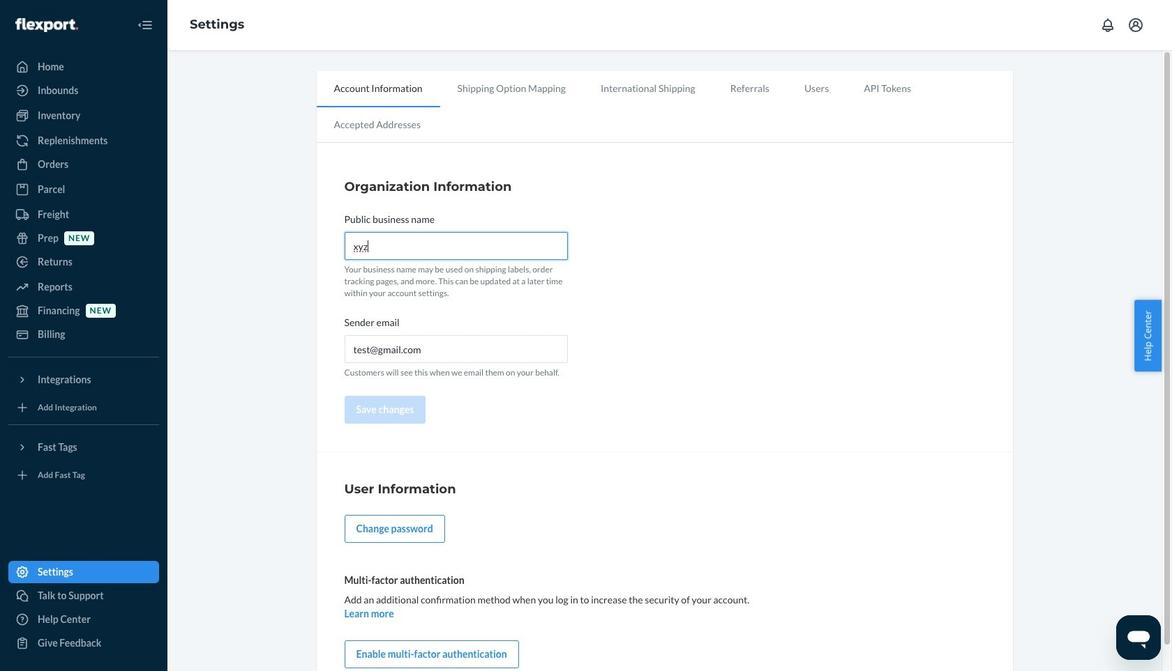 Task type: vqa. For each thing, say whether or not it's contained in the screenshot.
"Thursday" element
no



Task type: describe. For each thing, give the bounding box(es) containing it.
open notifications image
[[1100, 17, 1116, 33]]

flexport logo image
[[15, 18, 78, 32]]

close navigation image
[[137, 17, 154, 33]]

Email address email field
[[344, 336, 568, 364]]



Task type: locate. For each thing, give the bounding box(es) containing it.
tab
[[316, 71, 440, 107], [440, 71, 583, 106], [583, 71, 713, 106], [713, 71, 787, 106], [787, 71, 847, 106], [847, 71, 929, 106], [316, 107, 438, 142]]

tab list
[[316, 71, 1013, 143]]

open account menu image
[[1128, 17, 1144, 33]]

Business name text field
[[344, 232, 568, 260]]



